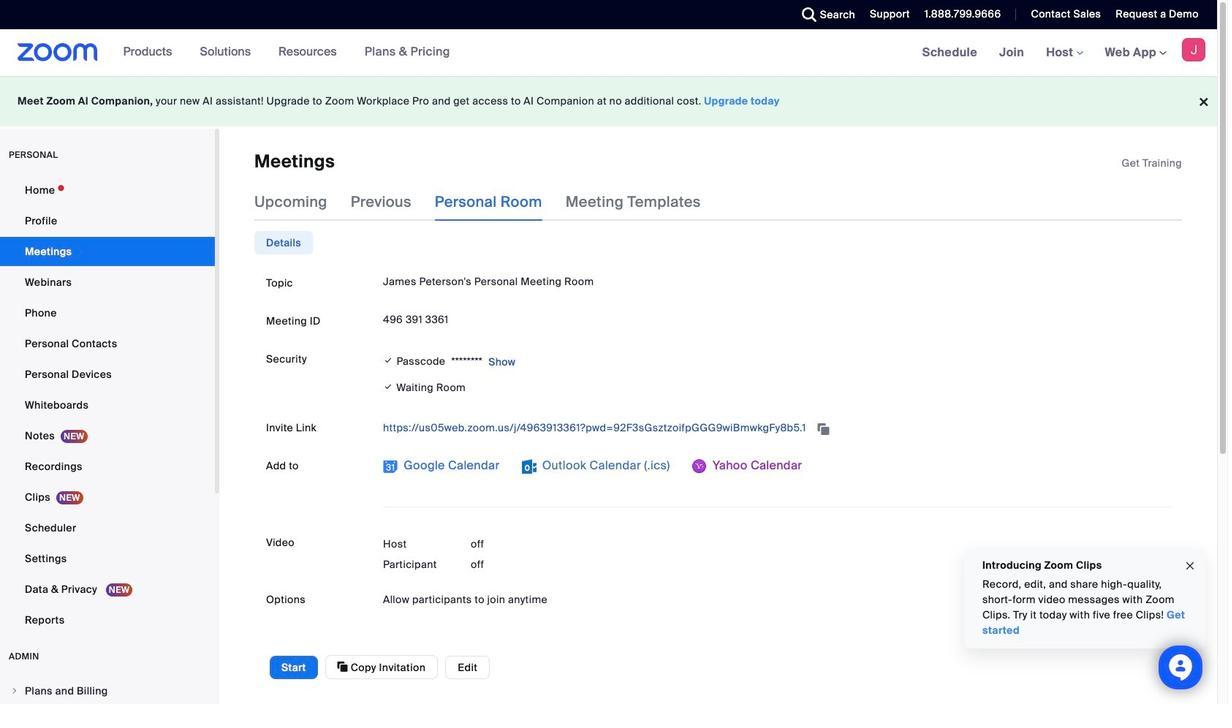 Task type: locate. For each thing, give the bounding box(es) containing it.
meetings navigation
[[912, 29, 1217, 77]]

application
[[1122, 156, 1182, 170], [383, 416, 1171, 440]]

zoom logo image
[[18, 43, 98, 61]]

tab
[[254, 231, 313, 255]]

checked image
[[383, 380, 394, 395]]

product information navigation
[[112, 29, 461, 76]]

tab list
[[254, 231, 313, 255]]

add to yahoo calendar image
[[692, 459, 707, 474]]

banner
[[0, 29, 1217, 77]]

footer
[[0, 76, 1217, 126]]

profile picture image
[[1182, 38, 1206, 61]]

menu item
[[0, 677, 215, 704]]



Task type: describe. For each thing, give the bounding box(es) containing it.
close image
[[1185, 558, 1196, 574]]

personal menu menu
[[0, 175, 215, 636]]

checked image
[[383, 353, 394, 368]]

0 vertical spatial application
[[1122, 156, 1182, 170]]

right image
[[10, 687, 19, 695]]

add to outlook calendar (.ics) image
[[522, 459, 536, 474]]

copy image
[[337, 661, 348, 674]]

1 vertical spatial application
[[383, 416, 1171, 440]]

add to google calendar image
[[383, 459, 398, 474]]

tabs of meeting tab list
[[254, 183, 724, 221]]



Task type: vqa. For each thing, say whether or not it's contained in the screenshot.
checked image
yes



